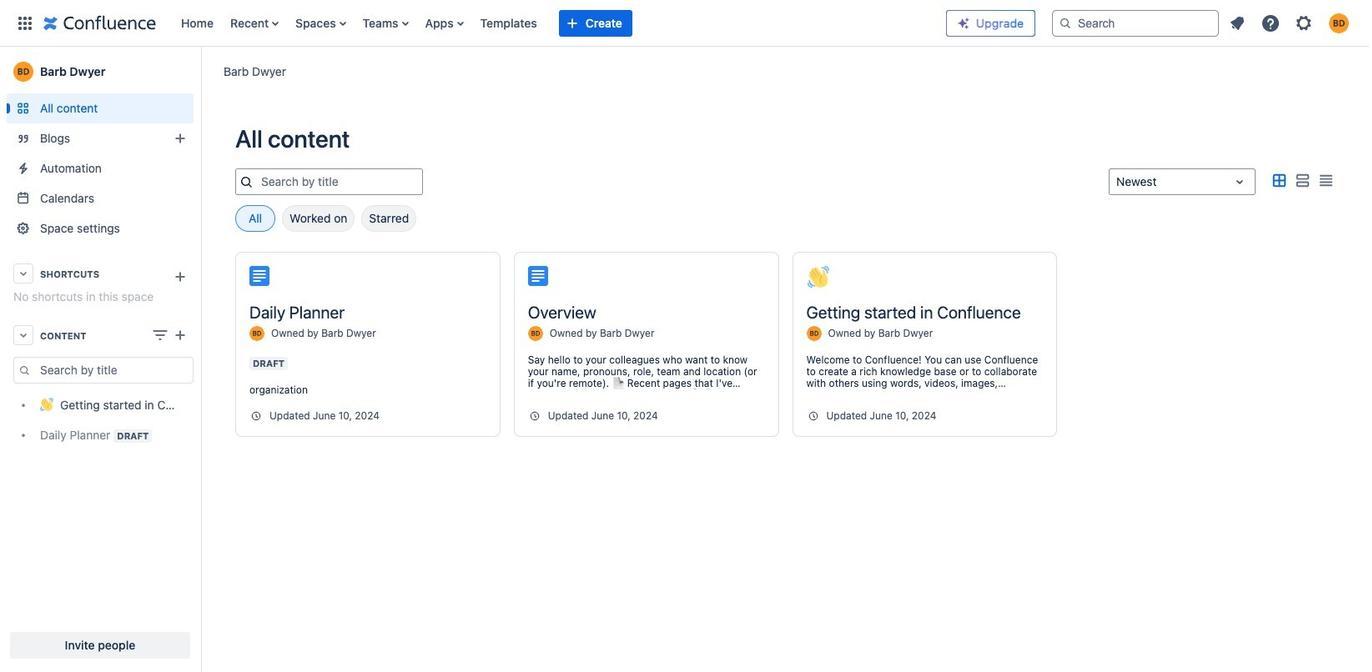 Task type: describe. For each thing, give the bounding box(es) containing it.
create a blog image
[[170, 129, 190, 149]]

list image
[[1293, 171, 1313, 191]]

page image for 2nd profile picture
[[528, 266, 548, 286]]

search by title field inside region
[[35, 359, 193, 382]]

search image
[[1059, 16, 1073, 30]]

page image for 3rd profile picture from right
[[250, 266, 270, 286]]

Search field
[[1052, 10, 1219, 36]]

create image
[[170, 326, 190, 346]]

add shortcut image
[[170, 267, 190, 287]]

collapse sidebar image
[[182, 42, 219, 102]]

cards image
[[1269, 171, 1290, 191]]

compact list image
[[1316, 171, 1336, 191]]



Task type: locate. For each thing, give the bounding box(es) containing it.
tree
[[7, 391, 194, 451]]

confluence image
[[43, 13, 156, 33], [43, 13, 156, 33]]

list
[[173, 0, 933, 46], [1223, 8, 1360, 38]]

1 profile picture image from the left
[[250, 326, 265, 341]]

0 horizontal spatial page image
[[250, 266, 270, 286]]

1 vertical spatial search by title field
[[35, 359, 193, 382]]

your profile and preferences image
[[1330, 13, 1350, 33]]

None text field
[[1117, 174, 1120, 190]]

profile picture image
[[250, 326, 265, 341], [528, 326, 543, 341], [807, 326, 822, 341]]

open image
[[1230, 172, 1250, 192]]

1 horizontal spatial profile picture image
[[528, 326, 543, 341]]

settings icon image
[[1295, 13, 1315, 33]]

1 horizontal spatial page image
[[528, 266, 548, 286]]

1 horizontal spatial list
[[1223, 8, 1360, 38]]

region
[[7, 357, 194, 451]]

Search by title field
[[256, 170, 422, 194], [35, 359, 193, 382]]

1 page image from the left
[[250, 266, 270, 286]]

premium image
[[957, 17, 971, 30]]

1 horizontal spatial search by title field
[[256, 170, 422, 194]]

global element
[[10, 0, 933, 46]]

region inside space element
[[7, 357, 194, 451]]

0 vertical spatial search by title field
[[256, 170, 422, 194]]

appswitcher icon image
[[15, 13, 35, 33]]

2 page image from the left
[[528, 266, 548, 286]]

notification icon image
[[1228, 13, 1248, 33]]

page image
[[250, 266, 270, 286], [528, 266, 548, 286]]

list for the premium icon
[[1223, 8, 1360, 38]]

tree inside space element
[[7, 391, 194, 451]]

0 horizontal spatial list
[[173, 0, 933, 46]]

2 horizontal spatial profile picture image
[[807, 326, 822, 341]]

:wave: image
[[808, 266, 829, 288], [808, 266, 829, 288]]

banner
[[0, 0, 1370, 50]]

3 profile picture image from the left
[[807, 326, 822, 341]]

2 profile picture image from the left
[[528, 326, 543, 341]]

space element
[[0, 47, 200, 673]]

0 horizontal spatial profile picture image
[[250, 326, 265, 341]]

0 horizontal spatial search by title field
[[35, 359, 193, 382]]

help icon image
[[1261, 13, 1281, 33]]

None search field
[[1052, 10, 1219, 36]]

list for appswitcher icon
[[173, 0, 933, 46]]

change view image
[[150, 326, 170, 346]]



Task type: vqa. For each thing, say whether or not it's contained in the screenshot.
List formatting group
no



